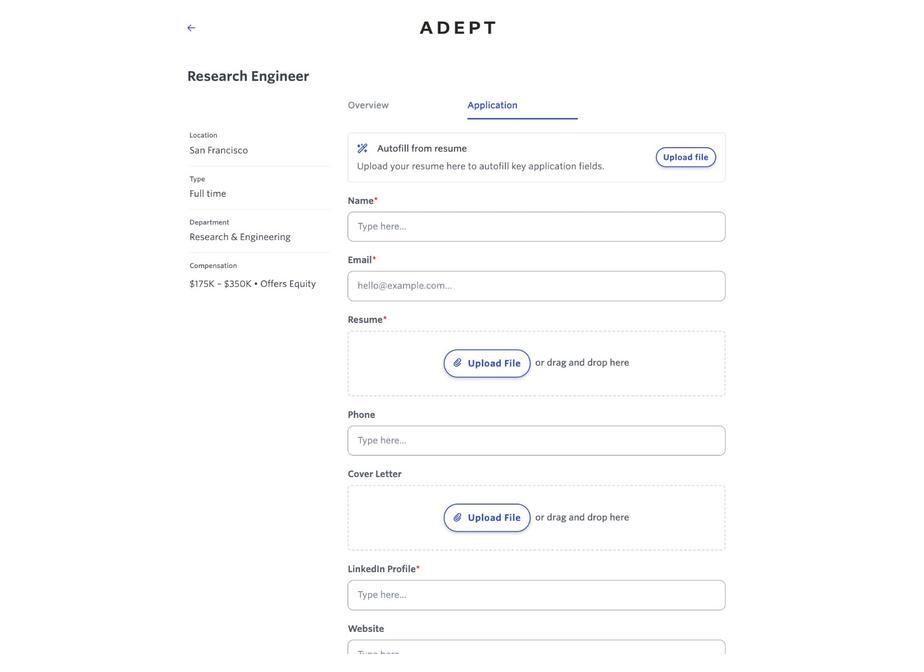 Task type: describe. For each thing, give the bounding box(es) containing it.
hello@example.com... email field
[[348, 271, 725, 301]]

4 type here... text field from the top
[[348, 641, 725, 655]]

adept.ai image
[[407, 9, 508, 46]]

2 type here... text field from the top
[[348, 426, 725, 456]]



Task type: vqa. For each thing, say whether or not it's contained in the screenshot.
second Type here... text box from the top of the page
yes



Task type: locate. For each thing, give the bounding box(es) containing it.
3 type here... text field from the top
[[348, 581, 725, 611]]

back to adept.ai's job listings image
[[187, 23, 195, 32]]

tab list
[[339, 99, 734, 119]]

1 type here... text field from the top
[[348, 212, 725, 242]]

tab panel
[[339, 119, 734, 655]]

Type here... text field
[[348, 212, 725, 242], [348, 426, 725, 456], [348, 581, 725, 611], [348, 641, 725, 655]]



